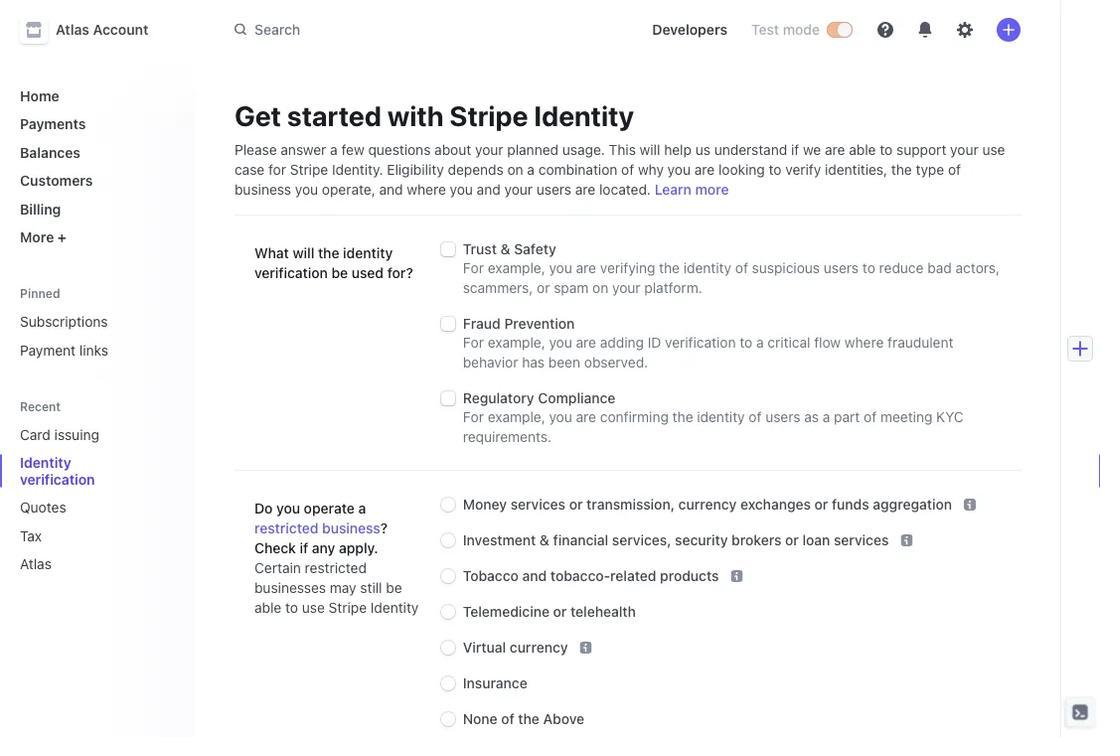 Task type: vqa. For each thing, say whether or not it's contained in the screenshot.
"users" to the middle
yes



Task type: locate. For each thing, give the bounding box(es) containing it.
be inside 'what will the identity verification be used for?'
[[332, 265, 348, 281]]

atlas for atlas account
[[56, 21, 90, 38]]

loan
[[803, 533, 831, 549]]

stripe down answer
[[290, 162, 328, 178]]

on down planned
[[508, 162, 524, 178]]

questions
[[368, 142, 431, 158]]

to
[[880, 142, 893, 158], [769, 162, 782, 178], [863, 260, 876, 276], [740, 335, 753, 351], [285, 600, 298, 617]]

0 vertical spatial atlas
[[56, 21, 90, 38]]

use inside certain restricted businesses may still be able to use stripe identity
[[302, 600, 325, 617]]

above
[[544, 712, 585, 728]]

2 vertical spatial identity
[[371, 600, 419, 617]]

1 horizontal spatial atlas
[[56, 21, 90, 38]]

on inside trust & safety for example, you are verifying the identity of suspicious users to reduce bad actors, scammers, or spam on your platform.
[[593, 280, 609, 296]]

2 example, from the top
[[488, 335, 546, 351]]

2 horizontal spatial users
[[824, 260, 859, 276]]

business down 'case'
[[235, 181, 291, 198]]

0 vertical spatial on
[[508, 162, 524, 178]]

card issuing link
[[12, 419, 151, 451]]

1 vertical spatial on
[[593, 280, 609, 296]]

the inside trust & safety for example, you are verifying the identity of suspicious users to reduce bad actors, scammers, or spam on your platform.
[[659, 260, 680, 276]]

be for verification
[[332, 265, 348, 281]]

1 horizontal spatial identity
[[371, 600, 419, 617]]

funds
[[832, 497, 870, 513]]

atlas account
[[56, 21, 149, 38]]

payments
[[20, 116, 86, 132]]

are up spam
[[576, 260, 597, 276]]

mode
[[783, 21, 820, 38]]

0 horizontal spatial will
[[293, 245, 315, 262]]

& inside trust & safety for example, you are verifying the identity of suspicious users to reduce bad actors, scammers, or spam on your platform.
[[501, 241, 511, 258]]

you down compliance
[[549, 409, 573, 426]]

1 vertical spatial use
[[302, 600, 325, 617]]

if inside please answer a few questions about your planned usage. this will help us understand if we are able to support your use case for stripe identity. eligibility depends on a combination of why you are looking to verify identities, the type of business you operate, and where you and your users are located.
[[792, 142, 800, 158]]

services
[[511, 497, 566, 513], [834, 533, 889, 549]]

2 vertical spatial verification
[[20, 471, 95, 488]]

1 horizontal spatial be
[[386, 580, 402, 597]]

related
[[611, 568, 657, 585]]

a left critical
[[757, 335, 764, 351]]

will inside 'what will the identity verification be used for?'
[[293, 245, 315, 262]]

what will the identity verification be used for?
[[255, 245, 414, 281]]

on inside please answer a few questions about your planned usage. this will help us understand if we are able to support your use case for stripe identity. eligibility depends on a combination of why you are looking to verify identities, the type of business you operate, and where you and your users are located.
[[508, 162, 524, 178]]

0 horizontal spatial &
[[501, 241, 511, 258]]

2 horizontal spatial verification
[[665, 335, 736, 351]]

or
[[537, 280, 550, 296], [570, 497, 583, 513], [815, 497, 829, 513], [786, 533, 799, 549], [554, 604, 567, 621]]

your right support
[[951, 142, 979, 158]]

used
[[352, 265, 384, 281]]

1 horizontal spatial verification
[[255, 265, 328, 281]]

0 vertical spatial where
[[407, 181, 446, 198]]

1 vertical spatial atlas
[[20, 556, 52, 573]]

stripe up about
[[450, 99, 528, 132]]

where inside please answer a few questions about your planned usage. this will help us understand if we are able to support your use case for stripe identity. eligibility depends on a combination of why you are looking to verify identities, the type of business you operate, and where you and your users are located.
[[407, 181, 446, 198]]

example, inside trust & safety for example, you are verifying the identity of suspicious users to reduce bad actors, scammers, or spam on your platform.
[[488, 260, 546, 276]]

brokers
[[732, 533, 782, 549]]

2 vertical spatial stripe
[[329, 600, 367, 617]]

atlas inside "button"
[[56, 21, 90, 38]]

for inside regulatory compliance for example, you are confirming the identity of users as a part of meeting kyc requirements.
[[463, 409, 484, 426]]

help
[[665, 142, 692, 158]]

identity down still
[[371, 600, 419, 617]]

you
[[668, 162, 691, 178], [295, 181, 318, 198], [450, 181, 473, 198], [549, 260, 573, 276], [549, 335, 573, 351], [549, 409, 573, 426], [277, 501, 300, 517]]

are down compliance
[[576, 409, 597, 426]]

planned
[[508, 142, 559, 158]]

are inside fraud prevention for example, you are adding id verification to a critical flow where fraudulent behavior has been observed.
[[576, 335, 597, 351]]

restricted up may
[[305, 560, 367, 577]]

users inside please answer a few questions about your planned usage. this will help us understand if we are able to support your use case for stripe identity. eligibility depends on a combination of why you are looking to verify identities, the type of business you operate, and where you and your users are located.
[[537, 181, 572, 198]]

1 horizontal spatial use
[[983, 142, 1006, 158]]

0 vertical spatial use
[[983, 142, 1006, 158]]

any
[[312, 540, 336, 557]]

example,
[[488, 260, 546, 276], [488, 335, 546, 351], [488, 409, 546, 426]]

on
[[508, 162, 524, 178], [593, 280, 609, 296]]

or left funds at the right bottom of the page
[[815, 497, 829, 513]]

flow
[[815, 335, 841, 351]]

0 horizontal spatial be
[[332, 265, 348, 281]]

1 horizontal spatial will
[[640, 142, 661, 158]]

where right the flow
[[845, 335, 884, 351]]

1 horizontal spatial where
[[845, 335, 884, 351]]

located.
[[600, 181, 651, 198]]

0 vertical spatial will
[[640, 142, 661, 158]]

to down businesses
[[285, 600, 298, 617]]

atlas inside recent element
[[20, 556, 52, 573]]

none
[[463, 712, 498, 728]]

a right operate
[[358, 501, 366, 517]]

&
[[501, 241, 511, 258], [540, 533, 550, 549]]

fraud prevention for example, you are adding id verification to a critical flow where fraudulent behavior has been observed.
[[463, 316, 954, 371]]

you down depends
[[450, 181, 473, 198]]

1 vertical spatial able
[[255, 600, 282, 617]]

2 vertical spatial example,
[[488, 409, 546, 426]]

& right trust
[[501, 241, 511, 258]]

0 horizontal spatial if
[[300, 540, 309, 557]]

example, up has
[[488, 335, 546, 351]]

of
[[622, 162, 635, 178], [949, 162, 962, 178], [736, 260, 749, 276], [749, 409, 762, 426], [864, 409, 877, 426], [502, 712, 515, 728]]

for down fraud
[[463, 335, 484, 351]]

bad
[[928, 260, 952, 276]]

or left loan on the right bottom of the page
[[786, 533, 799, 549]]

verification right id at right top
[[665, 335, 736, 351]]

or inside trust & safety for example, you are verifying the identity of suspicious users to reduce bad actors, scammers, or spam on your platform.
[[537, 280, 550, 296]]

be
[[332, 265, 348, 281], [386, 580, 402, 597]]

1 horizontal spatial &
[[540, 533, 550, 549]]

able
[[850, 142, 877, 158], [255, 600, 282, 617]]

example, inside fraud prevention for example, you are adding id verification to a critical flow where fraudulent behavior has been observed.
[[488, 335, 546, 351]]

1 vertical spatial stripe
[[290, 162, 328, 178]]

1 vertical spatial users
[[824, 260, 859, 276]]

business
[[235, 181, 291, 198], [322, 521, 381, 537]]

and up telemedicine or telehealth at the bottom of the page
[[523, 568, 547, 585]]

be right still
[[386, 580, 402, 597]]

your up depends
[[475, 142, 504, 158]]

0 vertical spatial business
[[235, 181, 291, 198]]

1 example, from the top
[[488, 260, 546, 276]]

are down us
[[695, 162, 715, 178]]

verification inside 'what will the identity verification be used for?'
[[255, 265, 328, 281]]

be left used
[[332, 265, 348, 281]]

pinned navigation links element
[[12, 277, 183, 366]]

1 vertical spatial if
[[300, 540, 309, 557]]

& for investment
[[540, 533, 550, 549]]

you up spam
[[549, 260, 573, 276]]

1 for from the top
[[463, 260, 484, 276]]

or left spam
[[537, 280, 550, 296]]

0 horizontal spatial atlas
[[20, 556, 52, 573]]

0 horizontal spatial users
[[537, 181, 572, 198]]

customers
[[20, 173, 93, 189]]

example, inside regulatory compliance for example, you are confirming the identity of users as a part of meeting kyc requirements.
[[488, 409, 546, 426]]

0 vertical spatial example,
[[488, 260, 546, 276]]

to left critical
[[740, 335, 753, 351]]

? check if any apply.
[[255, 521, 388, 557]]

for down the regulatory
[[463, 409, 484, 426]]

financial
[[553, 533, 609, 549]]

0 vertical spatial restricted
[[255, 521, 319, 537]]

1 vertical spatial currency
[[510, 640, 568, 656]]

home
[[20, 88, 59, 104]]

0 vertical spatial identity
[[534, 99, 634, 132]]

1 vertical spatial for
[[463, 335, 484, 351]]

currency down telemedicine or telehealth at the bottom of the page
[[510, 640, 568, 656]]

?
[[381, 521, 388, 537]]

for inside fraud prevention for example, you are adding id verification to a critical flow where fraudulent behavior has been observed.
[[463, 335, 484, 351]]

0 horizontal spatial use
[[302, 600, 325, 617]]

2 vertical spatial for
[[463, 409, 484, 426]]

issuing
[[54, 427, 99, 443]]

where down eligibility
[[407, 181, 446, 198]]

0 vertical spatial currency
[[679, 497, 737, 513]]

2 vertical spatial users
[[766, 409, 801, 426]]

atlas down tax
[[20, 556, 52, 573]]

quotes
[[20, 500, 66, 516]]

1 horizontal spatial currency
[[679, 497, 737, 513]]

example, down the safety
[[488, 260, 546, 276]]

of inside trust & safety for example, you are verifying the identity of suspicious users to reduce bad actors, scammers, or spam on your platform.
[[736, 260, 749, 276]]

of left the suspicious
[[736, 260, 749, 276]]

& left financial
[[540, 533, 550, 549]]

test
[[752, 21, 780, 38]]

0 vertical spatial for
[[463, 260, 484, 276]]

identity
[[343, 245, 393, 262], [684, 260, 732, 276], [697, 409, 745, 426]]

and down eligibility
[[379, 181, 403, 198]]

if left the we
[[792, 142, 800, 158]]

us
[[696, 142, 711, 158]]

example, for fraud
[[488, 335, 546, 351]]

if left any
[[300, 540, 309, 557]]

you down answer
[[295, 181, 318, 198]]

0 horizontal spatial verification
[[20, 471, 95, 488]]

users down 'combination'
[[537, 181, 572, 198]]

1 horizontal spatial if
[[792, 142, 800, 158]]

0 vertical spatial &
[[501, 241, 511, 258]]

use inside please answer a few questions about your planned usage. this will help us understand if we are able to support your use case for stripe identity. eligibility depends on a combination of why you are looking to verify identities, the type of business you operate, and where you and your users are located.
[[983, 142, 1006, 158]]

you right the do
[[277, 501, 300, 517]]

able down businesses
[[255, 600, 282, 617]]

for for fraud prevention
[[463, 335, 484, 351]]

use down businesses
[[302, 600, 325, 617]]

1 vertical spatial &
[[540, 533, 550, 549]]

settings image
[[958, 22, 974, 38]]

learn more link
[[655, 181, 729, 198]]

on right spam
[[593, 280, 609, 296]]

business inside do you operate a restricted business
[[322, 521, 381, 537]]

1 horizontal spatial business
[[322, 521, 381, 537]]

users inside regulatory compliance for example, you are confirming the identity of users as a part of meeting kyc requirements.
[[766, 409, 801, 426]]

1 horizontal spatial able
[[850, 142, 877, 158]]

identity down card
[[20, 455, 71, 471]]

to inside fraud prevention for example, you are adding id verification to a critical flow where fraudulent behavior has been observed.
[[740, 335, 753, 351]]

business up apply.
[[322, 521, 381, 537]]

1 horizontal spatial and
[[477, 181, 501, 198]]

trust
[[463, 241, 497, 258]]

verification inside fraud prevention for example, you are adding id verification to a critical flow where fraudulent behavior has been observed.
[[665, 335, 736, 351]]

the
[[892, 162, 913, 178], [318, 245, 340, 262], [659, 260, 680, 276], [673, 409, 694, 426], [518, 712, 540, 728]]

identity inside trust & safety for example, you are verifying the identity of suspicious users to reduce bad actors, scammers, or spam on your platform.
[[684, 260, 732, 276]]

will right what
[[293, 245, 315, 262]]

requirements.
[[463, 429, 552, 446]]

your down "verifying"
[[613, 280, 641, 296]]

spam
[[554, 280, 589, 296]]

Search search field
[[223, 12, 621, 48]]

and down depends
[[477, 181, 501, 198]]

the right what
[[318, 245, 340, 262]]

are inside regulatory compliance for example, you are confirming the identity of users as a part of meeting kyc requirements.
[[576, 409, 597, 426]]

verification up quotes
[[20, 471, 95, 488]]

the down support
[[892, 162, 913, 178]]

1 vertical spatial where
[[845, 335, 884, 351]]

the right confirming
[[673, 409, 694, 426]]

with
[[388, 99, 444, 132]]

0 horizontal spatial business
[[235, 181, 291, 198]]

0 vertical spatial users
[[537, 181, 572, 198]]

able up identities, at the top of page
[[850, 142, 877, 158]]

links
[[79, 342, 108, 359]]

1 vertical spatial example,
[[488, 335, 546, 351]]

a right as
[[823, 409, 831, 426]]

identity.
[[332, 162, 383, 178]]

learn more
[[655, 181, 729, 198]]

identity up used
[[343, 245, 393, 262]]

stripe inside certain restricted businesses may still be able to use stripe identity
[[329, 600, 367, 617]]

restricted business link
[[255, 521, 381, 537]]

users
[[537, 181, 572, 198], [824, 260, 859, 276], [766, 409, 801, 426]]

1 vertical spatial will
[[293, 245, 315, 262]]

0 vertical spatial services
[[511, 497, 566, 513]]

to left reduce
[[863, 260, 876, 276]]

1 horizontal spatial services
[[834, 533, 889, 549]]

identity up 'usage.'
[[534, 99, 634, 132]]

3 example, from the top
[[488, 409, 546, 426]]

you up been
[[549, 335, 573, 351]]

0 horizontal spatial on
[[508, 162, 524, 178]]

users right the suspicious
[[824, 260, 859, 276]]

1 horizontal spatial on
[[593, 280, 609, 296]]

for
[[463, 260, 484, 276], [463, 335, 484, 351], [463, 409, 484, 426]]

example, for regulatory
[[488, 409, 546, 426]]

verification down what
[[255, 265, 328, 281]]

a inside do you operate a restricted business
[[358, 501, 366, 517]]

0 horizontal spatial identity
[[20, 455, 71, 471]]

identity verification
[[20, 455, 95, 488]]

the up platform.
[[659, 260, 680, 276]]

where inside fraud prevention for example, you are adding id verification to a critical flow where fraudulent behavior has been observed.
[[845, 335, 884, 351]]

depends
[[448, 162, 504, 178]]

use right support
[[983, 142, 1006, 158]]

of right type
[[949, 162, 962, 178]]

2 for from the top
[[463, 335, 484, 351]]

0 vertical spatial able
[[850, 142, 877, 158]]

0 vertical spatial be
[[332, 265, 348, 281]]

be inside certain restricted businesses may still be able to use stripe identity
[[386, 580, 402, 597]]

if inside the ? check if any apply.
[[300, 540, 309, 557]]

services up investment
[[511, 497, 566, 513]]

0 vertical spatial if
[[792, 142, 800, 158]]

compliance
[[538, 390, 616, 407]]

restricted up check
[[255, 521, 319, 537]]

example, up requirements.
[[488, 409, 546, 426]]

will up why
[[640, 142, 661, 158]]

services,
[[612, 533, 672, 549]]

for down trust
[[463, 260, 484, 276]]

users left as
[[766, 409, 801, 426]]

0 horizontal spatial where
[[407, 181, 446, 198]]

currency
[[679, 497, 737, 513], [510, 640, 568, 656]]

are
[[825, 142, 846, 158], [695, 162, 715, 178], [576, 181, 596, 198], [576, 260, 597, 276], [576, 335, 597, 351], [576, 409, 597, 426]]

1 vertical spatial identity
[[20, 455, 71, 471]]

1 horizontal spatial users
[[766, 409, 801, 426]]

card issuing
[[20, 427, 99, 443]]

users inside trust & safety for example, you are verifying the identity of suspicious users to reduce bad actors, scammers, or spam on your platform.
[[824, 260, 859, 276]]

looking
[[719, 162, 766, 178]]

stripe down may
[[329, 600, 367, 617]]

a inside regulatory compliance for example, you are confirming the identity of users as a part of meeting kyc requirements.
[[823, 409, 831, 426]]

currency up security
[[679, 497, 737, 513]]

services down funds at the right bottom of the page
[[834, 533, 889, 549]]

you inside regulatory compliance for example, you are confirming the identity of users as a part of meeting kyc requirements.
[[549, 409, 573, 426]]

test mode
[[752, 21, 820, 38]]

id
[[648, 335, 662, 351]]

are up been
[[576, 335, 597, 351]]

of right part on the right of the page
[[864, 409, 877, 426]]

tax link
[[12, 520, 151, 552]]

billing link
[[12, 193, 179, 225]]

1 vertical spatial restricted
[[305, 560, 367, 577]]

eligibility
[[387, 162, 444, 178]]

1 vertical spatial business
[[322, 521, 381, 537]]

1 vertical spatial verification
[[665, 335, 736, 351]]

1 vertical spatial be
[[386, 580, 402, 597]]

0 vertical spatial verification
[[255, 265, 328, 281]]

3 for from the top
[[463, 409, 484, 426]]

developers
[[653, 21, 728, 38]]

identity down fraud prevention for example, you are adding id verification to a critical flow where fraudulent behavior has been observed.
[[697, 409, 745, 426]]

platform.
[[645, 280, 703, 296]]

a
[[330, 142, 338, 158], [527, 162, 535, 178], [757, 335, 764, 351], [823, 409, 831, 426], [358, 501, 366, 517]]

you inside do you operate a restricted business
[[277, 501, 300, 517]]

will inside please answer a few questions about your planned usage. this will help us understand if we are able to support your use case for stripe identity. eligibility depends on a combination of why you are looking to verify identities, the type of business you operate, and where you and your users are located.
[[640, 142, 661, 158]]

payment
[[20, 342, 76, 359]]

identity inside regulatory compliance for example, you are confirming the identity of users as a part of meeting kyc requirements.
[[697, 409, 745, 426]]

of up located.
[[622, 162, 635, 178]]

are right the we
[[825, 142, 846, 158]]

0 horizontal spatial able
[[255, 600, 282, 617]]

atlas left the account
[[56, 21, 90, 38]]

security
[[675, 533, 728, 549]]

identity up platform.
[[684, 260, 732, 276]]



Task type: describe. For each thing, give the bounding box(es) containing it.
able inside please answer a few questions about your planned usage. this will help us understand if we are able to support your use case for stripe identity. eligibility depends on a combination of why you are looking to verify identities, the type of business you operate, and where you and your users are located.
[[850, 142, 877, 158]]

started
[[287, 99, 382, 132]]

identity verification link
[[12, 447, 151, 496]]

a down planned
[[527, 162, 535, 178]]

do you operate a restricted business
[[255, 501, 381, 537]]

fraud
[[463, 316, 501, 332]]

safety
[[514, 241, 557, 258]]

suspicious
[[752, 260, 820, 276]]

home link
[[12, 80, 179, 112]]

virtual
[[463, 640, 506, 656]]

money
[[463, 497, 507, 513]]

of left as
[[749, 409, 762, 426]]

subscriptions
[[20, 314, 108, 330]]

balances
[[20, 144, 81, 161]]

as
[[805, 409, 819, 426]]

aggregation
[[873, 497, 953, 513]]

2 horizontal spatial identity
[[534, 99, 634, 132]]

subscriptions link
[[12, 306, 179, 338]]

payment links link
[[12, 334, 179, 366]]

you down 'help'
[[668, 162, 691, 178]]

stripe inside please answer a few questions about your planned usage. this will help us understand if we are able to support your use case for stripe identity. eligibility depends on a combination of why you are looking to verify identities, the type of business you operate, and where you and your users are located.
[[290, 162, 328, 178]]

certain
[[255, 560, 301, 577]]

money services or transmission, currency exchanges or funds aggregation
[[463, 497, 953, 513]]

check
[[255, 540, 296, 557]]

certain restricted businesses may still be able to use stripe identity
[[255, 560, 419, 617]]

usage.
[[563, 142, 605, 158]]

more
[[20, 229, 54, 246]]

more +
[[20, 229, 67, 246]]

to left support
[[880, 142, 893, 158]]

for for regulatory compliance
[[463, 409, 484, 426]]

for
[[269, 162, 286, 178]]

none of the above
[[463, 712, 585, 728]]

verifying
[[600, 260, 656, 276]]

why
[[638, 162, 664, 178]]

card
[[20, 427, 51, 443]]

to inside trust & safety for example, you are verifying the identity of suspicious users to reduce bad actors, scammers, or spam on your platform.
[[863, 260, 876, 276]]

about
[[435, 142, 472, 158]]

we
[[804, 142, 822, 158]]

2 horizontal spatial and
[[523, 568, 547, 585]]

1 vertical spatial services
[[834, 533, 889, 549]]

apply.
[[339, 540, 378, 557]]

a inside fraud prevention for example, you are adding id verification to a critical flow where fraudulent behavior has been observed.
[[757, 335, 764, 351]]

trust & safety for example, you are verifying the identity of suspicious users to reduce bad actors, scammers, or spam on your platform.
[[463, 241, 1001, 296]]

restricted inside do you operate a restricted business
[[255, 521, 319, 537]]

recent navigation links element
[[0, 390, 195, 581]]

tax
[[20, 528, 42, 544]]

kyc
[[937, 409, 964, 426]]

behavior
[[463, 355, 519, 371]]

search
[[255, 21, 300, 38]]

tobacco
[[463, 568, 519, 585]]

0 horizontal spatial services
[[511, 497, 566, 513]]

tobacco-
[[551, 568, 611, 585]]

or down tobacco-
[[554, 604, 567, 621]]

identities,
[[825, 162, 888, 178]]

help image
[[878, 22, 894, 38]]

are down 'combination'
[[576, 181, 596, 198]]

+
[[58, 229, 67, 246]]

confirming
[[600, 409, 669, 426]]

products
[[660, 568, 720, 585]]

able inside certain restricted businesses may still be able to use stripe identity
[[255, 600, 282, 617]]

tobacco and tobacco-related products
[[463, 568, 720, 585]]

case
[[235, 162, 265, 178]]

investment & financial services, security brokers or loan services
[[463, 533, 889, 549]]

core navigation links element
[[12, 80, 179, 254]]

actors,
[[956, 260, 1001, 276]]

still
[[360, 580, 382, 597]]

scammers,
[[463, 280, 533, 296]]

the inside regulatory compliance for example, you are confirming the identity of users as a part of meeting kyc requirements.
[[673, 409, 694, 426]]

your down planned
[[505, 181, 533, 198]]

regulatory
[[463, 390, 535, 407]]

combination
[[539, 162, 618, 178]]

identity inside certain restricted businesses may still be able to use stripe identity
[[371, 600, 419, 617]]

please answer a few questions about your planned usage. this will help us understand if we are able to support your use case for stripe identity. eligibility depends on a combination of why you are looking to verify identities, the type of business you operate, and where you and your users are located.
[[235, 142, 1006, 198]]

verify
[[786, 162, 822, 178]]

been
[[549, 355, 581, 371]]

you inside fraud prevention for example, you are adding id verification to a critical flow where fraudulent behavior has been observed.
[[549, 335, 573, 351]]

a left few
[[330, 142, 338, 158]]

your inside trust & safety for example, you are verifying the identity of suspicious users to reduce bad actors, scammers, or spam on your platform.
[[613, 280, 641, 296]]

are inside trust & safety for example, you are verifying the identity of suspicious users to reduce bad actors, scammers, or spam on your platform.
[[576, 260, 597, 276]]

get
[[235, 99, 281, 132]]

business inside please answer a few questions about your planned usage. this will help us understand if we are able to support your use case for stripe identity. eligibility depends on a combination of why you are looking to verify identities, the type of business you operate, and where you and your users are located.
[[235, 181, 291, 198]]

adding
[[600, 335, 644, 351]]

the left above
[[518, 712, 540, 728]]

few
[[342, 142, 365, 158]]

critical
[[768, 335, 811, 351]]

type
[[916, 162, 945, 178]]

to left verify
[[769, 162, 782, 178]]

recent element
[[0, 419, 195, 581]]

for inside trust & safety for example, you are verifying the identity of suspicious users to reduce bad actors, scammers, or spam on your platform.
[[463, 260, 484, 276]]

telehealth
[[571, 604, 636, 621]]

support
[[897, 142, 947, 158]]

balances link
[[12, 136, 179, 169]]

answer
[[281, 142, 327, 158]]

to inside certain restricted businesses may still be able to use stripe identity
[[285, 600, 298, 617]]

payments link
[[12, 108, 179, 140]]

verification inside recent element
[[20, 471, 95, 488]]

0 horizontal spatial currency
[[510, 640, 568, 656]]

understand
[[715, 142, 788, 158]]

fraudulent
[[888, 335, 954, 351]]

for?
[[388, 265, 414, 281]]

be for still
[[386, 580, 402, 597]]

the inside please answer a few questions about your planned usage. this will help us understand if we are able to support your use case for stripe identity. eligibility depends on a combination of why you are looking to verify identities, the type of business you operate, and where you and your users are located.
[[892, 162, 913, 178]]

what
[[255, 245, 289, 262]]

exchanges
[[741, 497, 811, 513]]

customers link
[[12, 165, 179, 197]]

0 vertical spatial stripe
[[450, 99, 528, 132]]

atlas account button
[[20, 16, 168, 44]]

meeting
[[881, 409, 933, 426]]

atlas for atlas
[[20, 556, 52, 573]]

the inside 'what will the identity verification be used for?'
[[318, 245, 340, 262]]

operate
[[304, 501, 355, 517]]

identity inside 'what will the identity verification be used for?'
[[343, 245, 393, 262]]

account
[[93, 21, 149, 38]]

of right none
[[502, 712, 515, 728]]

0 horizontal spatial and
[[379, 181, 403, 198]]

reduce
[[880, 260, 924, 276]]

recent
[[20, 400, 61, 413]]

& for trust
[[501, 241, 511, 258]]

learn
[[655, 181, 692, 198]]

get started with stripe identity
[[235, 99, 634, 132]]

you inside trust & safety for example, you are verifying the identity of suspicious users to reduce bad actors, scammers, or spam on your platform.
[[549, 260, 573, 276]]

or up financial
[[570, 497, 583, 513]]

pinned element
[[12, 306, 179, 366]]

identity inside identity verification
[[20, 455, 71, 471]]

restricted inside certain restricted businesses may still be able to use stripe identity
[[305, 560, 367, 577]]

Search text field
[[223, 12, 621, 48]]



